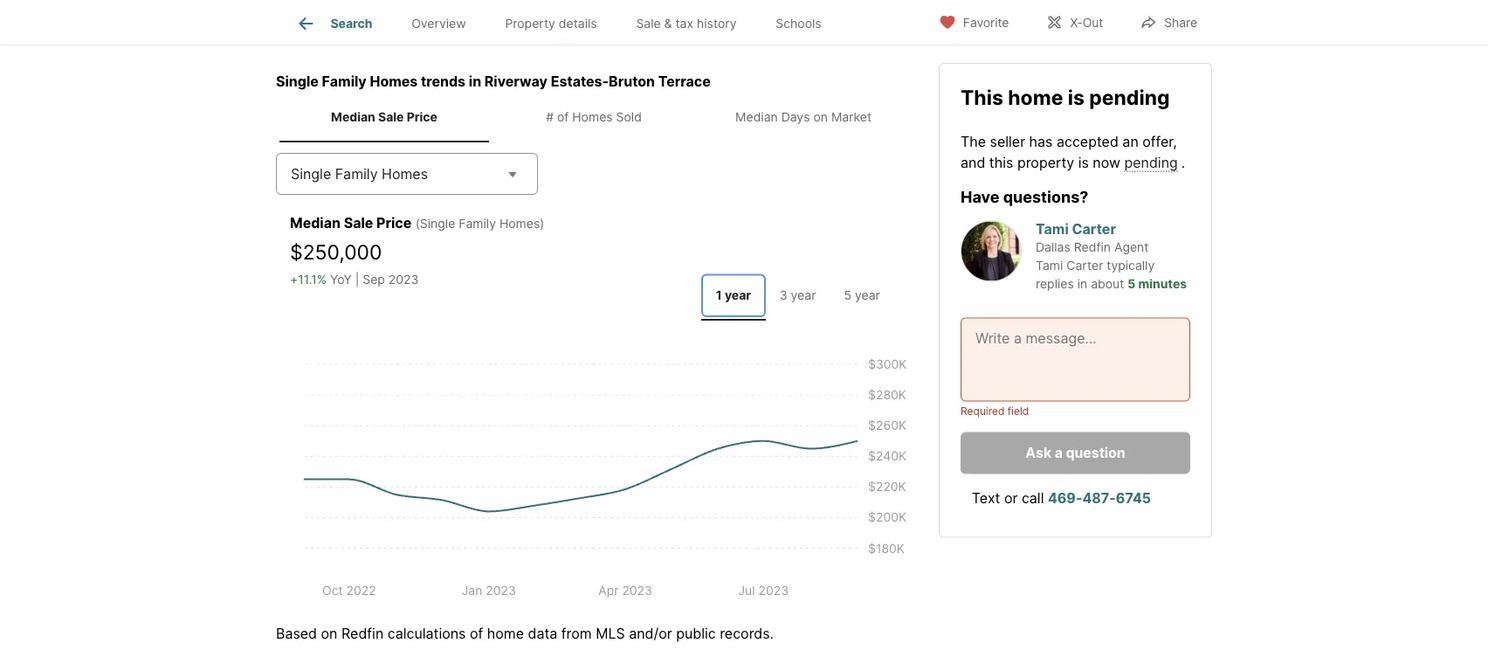 Task type: vqa. For each thing, say whether or not it's contained in the screenshot.
Search
yes



Task type: describe. For each thing, give the bounding box(es) containing it.
median days on market
[[736, 110, 872, 125]]

median sale price
[[331, 110, 438, 125]]

schools tab
[[757, 3, 841, 45]]

based
[[276, 625, 317, 642]]

data
[[528, 625, 558, 642]]

homes for sold
[[573, 110, 613, 125]]

+11.1%
[[290, 272, 327, 287]]

3 year tab
[[766, 274, 830, 317]]

required
[[961, 405, 1005, 417]]

0 horizontal spatial on
[[321, 625, 338, 642]]

required field
[[961, 405, 1029, 417]]

property
[[1018, 154, 1075, 171]]

property
[[505, 16, 556, 31]]

median for median days on market
[[736, 110, 778, 125]]

agent
[[1115, 240, 1149, 254]]

3 year
[[780, 288, 816, 303]]

this home is pending
[[961, 85, 1170, 109]]

redfin inside tami carter dallas redfin agent
[[1074, 240, 1111, 254]]

ask a question
[[1026, 444, 1126, 461]]

this
[[961, 85, 1004, 109]]

this
[[990, 154, 1014, 171]]

+11.1% yoy | sep 2023
[[290, 272, 419, 287]]

in for replies
[[1078, 276, 1088, 291]]

single for single family homes trends in riverway estates-bruton terrace
[[276, 73, 319, 90]]

property details tab
[[486, 3, 617, 45]]

favorite button
[[924, 4, 1024, 40]]

0 vertical spatial is
[[1068, 85, 1085, 109]]

search link
[[296, 13, 373, 34]]

tami for tami carter typically replies in about
[[1036, 258, 1064, 273]]

family inside median sale price (single family homes) $250,000
[[459, 216, 496, 231]]

riverway
[[485, 73, 548, 90]]

family for single family homes trends in riverway estates-bruton terrace
[[322, 73, 367, 90]]

typically
[[1107, 258, 1155, 273]]

market
[[832, 110, 872, 125]]

ask
[[1026, 444, 1052, 461]]

call
[[1022, 490, 1044, 507]]

records.
[[720, 625, 774, 642]]

public
[[676, 625, 716, 642]]

based on redfin calculations of home data from mls and/or public records.
[[276, 625, 774, 642]]

homes)
[[500, 216, 545, 231]]

question
[[1066, 444, 1126, 461]]

469-487-6745 link
[[1048, 490, 1152, 507]]

estates-
[[551, 73, 609, 90]]

slide 3 dot image
[[596, 24, 601, 30]]

or
[[1005, 490, 1018, 507]]

1 vertical spatial home
[[487, 625, 524, 642]]

sale inside tab
[[636, 16, 661, 31]]

from
[[562, 625, 592, 642]]

overview
[[412, 16, 466, 31]]

replies
[[1036, 276, 1074, 291]]

now
[[1093, 154, 1121, 171]]

history
[[697, 16, 737, 31]]

overview tab
[[392, 3, 486, 45]]

Write a message... text field
[[976, 328, 1176, 391]]

$250,000
[[290, 240, 382, 264]]

469-
[[1048, 490, 1083, 507]]

1 vertical spatial redfin
[[342, 625, 384, 642]]

x-out button
[[1031, 4, 1119, 40]]

1 vertical spatial of
[[470, 625, 483, 642]]

is inside the seller has accepted an offer, and this property is now
[[1079, 154, 1089, 171]]

.
[[1182, 154, 1186, 171]]

tami carter dallas redfin agent
[[1036, 220, 1149, 254]]

6745
[[1116, 490, 1152, 507]]

# of homes sold tab
[[489, 96, 699, 139]]

5 for 5 minutes
[[1128, 276, 1136, 291]]

text or call 469-487-6745
[[972, 490, 1152, 507]]

slide 2 dot image
[[587, 24, 592, 30]]

schools
[[776, 16, 822, 31]]

a
[[1055, 444, 1063, 461]]

5 minutes
[[1128, 276, 1187, 291]]

median for median sale price
[[331, 110, 376, 125]]

search
[[331, 16, 373, 31]]

sale for median sale price (single family homes) $250,000
[[344, 214, 373, 231]]

the seller has accepted an offer, and this property is now
[[961, 133, 1178, 171]]

x-out
[[1071, 15, 1104, 30]]

have
[[961, 187, 1000, 206]]

pending .
[[1125, 154, 1186, 171]]

bruton
[[609, 73, 655, 90]]

5 year tab
[[830, 274, 895, 317]]

accepted
[[1057, 133, 1119, 150]]

year for 3 year
[[791, 288, 816, 303]]

median sale price tab
[[280, 96, 489, 139]]

minutes
[[1139, 276, 1187, 291]]

yoy
[[330, 272, 352, 287]]

dallas redfin agenttami carter image
[[961, 220, 1022, 282]]

details
[[559, 16, 597, 31]]

year for 5 year
[[855, 288, 881, 303]]

&
[[665, 16, 672, 31]]



Task type: locate. For each thing, give the bounding box(es) containing it.
1 vertical spatial tami
[[1036, 258, 1064, 273]]

0 vertical spatial sale
[[636, 16, 661, 31]]

sale up $250,000 at the top left
[[344, 214, 373, 231]]

1 horizontal spatial 5
[[1128, 276, 1136, 291]]

1 vertical spatial tab list
[[276, 92, 912, 143]]

median for median sale price (single family homes) $250,000
[[290, 214, 341, 231]]

in inside tami carter typically replies in about
[[1078, 276, 1088, 291]]

carter inside tami carter typically replies in about
[[1067, 258, 1104, 273]]

0 horizontal spatial year
[[725, 288, 751, 303]]

in for trends
[[469, 73, 481, 90]]

sale inside 'tab'
[[378, 110, 404, 125]]

1 horizontal spatial in
[[1078, 276, 1088, 291]]

x-
[[1071, 15, 1083, 30]]

home
[[1008, 85, 1064, 109], [487, 625, 524, 642]]

family
[[322, 73, 367, 90], [335, 165, 378, 182], [459, 216, 496, 231]]

redfin left calculations
[[342, 625, 384, 642]]

median inside median sale price (single family homes) $250,000
[[290, 214, 341, 231]]

1 vertical spatial homes
[[573, 110, 613, 125]]

redfin
[[1074, 240, 1111, 254], [342, 625, 384, 642]]

single down search link
[[276, 73, 319, 90]]

1 horizontal spatial home
[[1008, 85, 1064, 109]]

2 tami from the top
[[1036, 258, 1064, 273]]

about
[[1091, 276, 1125, 291]]

tax
[[676, 16, 694, 31]]

home left data
[[487, 625, 524, 642]]

price
[[407, 110, 438, 125], [377, 214, 412, 231]]

has
[[1030, 133, 1053, 150]]

sale up single family homes
[[378, 110, 404, 125]]

|
[[355, 272, 359, 287]]

on
[[814, 110, 828, 125], [321, 625, 338, 642]]

year for 1 year
[[725, 288, 751, 303]]

tab list containing median sale price
[[276, 92, 912, 143]]

1 vertical spatial on
[[321, 625, 338, 642]]

on right based
[[321, 625, 338, 642]]

tami up dallas
[[1036, 220, 1069, 237]]

family up median sale price
[[322, 73, 367, 90]]

and
[[961, 154, 986, 171]]

sale for median sale price
[[378, 110, 404, 125]]

5
[[1128, 276, 1136, 291], [845, 288, 852, 303]]

days
[[782, 110, 810, 125]]

1 vertical spatial carter
[[1067, 258, 1104, 273]]

0 vertical spatial pending
[[1090, 85, 1170, 109]]

homes left sold
[[573, 110, 613, 125]]

5 for 5 year
[[845, 288, 852, 303]]

0 vertical spatial single
[[276, 73, 319, 90]]

0 horizontal spatial redfin
[[342, 625, 384, 642]]

2 vertical spatial sale
[[344, 214, 373, 231]]

carter down tami carter dallas redfin agent
[[1067, 258, 1104, 273]]

in left about
[[1078, 276, 1088, 291]]

price inside median sale price (single family homes) $250,000
[[377, 214, 412, 231]]

tami
[[1036, 220, 1069, 237], [1036, 258, 1064, 273]]

property details
[[505, 16, 597, 31]]

median inside the median sale price 'tab'
[[331, 110, 376, 125]]

median days on market tab
[[699, 96, 909, 139]]

1 vertical spatial sale
[[378, 110, 404, 125]]

year right 3
[[791, 288, 816, 303]]

mls
[[596, 625, 625, 642]]

tami carter typically replies in about
[[1036, 258, 1155, 291]]

2 year from the left
[[791, 288, 816, 303]]

5 right the 3 year at the top
[[845, 288, 852, 303]]

0 horizontal spatial home
[[487, 625, 524, 642]]

0 vertical spatial carter
[[1072, 220, 1117, 237]]

seller
[[990, 133, 1026, 150]]

3 year from the left
[[855, 288, 881, 303]]

calculations
[[388, 625, 466, 642]]

offer,
[[1143, 133, 1178, 150]]

carter for tami carter dallas redfin agent
[[1072, 220, 1117, 237]]

ask a question button
[[961, 432, 1191, 474]]

is down accepted
[[1079, 154, 1089, 171]]

tami inside tami carter typically replies in about
[[1036, 258, 1064, 273]]

tami for tami carter dallas redfin agent
[[1036, 220, 1069, 237]]

of right #
[[557, 110, 569, 125]]

share button
[[1126, 4, 1213, 40]]

2 horizontal spatial sale
[[636, 16, 661, 31]]

tami inside tami carter dallas redfin agent
[[1036, 220, 1069, 237]]

0 vertical spatial of
[[557, 110, 569, 125]]

in
[[469, 73, 481, 90], [1078, 276, 1088, 291]]

median inside median days on market tab
[[736, 110, 778, 125]]

5 down typically
[[1128, 276, 1136, 291]]

year right the 3 year at the top
[[855, 288, 881, 303]]

homes for trends
[[370, 73, 418, 90]]

sale
[[636, 16, 661, 31], [378, 110, 404, 125], [344, 214, 373, 231]]

sale & tax history
[[636, 16, 737, 31]]

on right days
[[814, 110, 828, 125]]

year inside 1 year tab
[[725, 288, 751, 303]]

year inside 5 year tab
[[855, 288, 881, 303]]

terrace
[[659, 73, 711, 90]]

pending down offer, on the right top
[[1125, 154, 1178, 171]]

share
[[1165, 15, 1198, 30]]

pending link
[[1125, 154, 1178, 171]]

sale inside median sale price (single family homes) $250,000
[[344, 214, 373, 231]]

0 horizontal spatial sale
[[344, 214, 373, 231]]

1 vertical spatial family
[[335, 165, 378, 182]]

median
[[331, 110, 376, 125], [736, 110, 778, 125], [290, 214, 341, 231]]

1 year from the left
[[725, 288, 751, 303]]

tami carter link
[[1036, 220, 1117, 237]]

dallas
[[1036, 240, 1071, 254]]

carter
[[1072, 220, 1117, 237], [1067, 258, 1104, 273]]

tab list containing 1 year
[[698, 271, 898, 321]]

1 horizontal spatial of
[[557, 110, 569, 125]]

in right trends
[[469, 73, 481, 90]]

family down the median sale price 'tab'
[[335, 165, 378, 182]]

median left days
[[736, 110, 778, 125]]

slide 1 dot image
[[578, 24, 584, 30]]

redfin down tami carter link
[[1074, 240, 1111, 254]]

median sale price (single family homes) $250,000
[[290, 214, 545, 264]]

0 vertical spatial family
[[322, 73, 367, 90]]

questions?
[[1004, 187, 1089, 206]]

price inside 'tab'
[[407, 110, 438, 125]]

0 horizontal spatial of
[[470, 625, 483, 642]]

1 horizontal spatial year
[[791, 288, 816, 303]]

1 horizontal spatial on
[[814, 110, 828, 125]]

of inside # of homes sold tab
[[557, 110, 569, 125]]

home up has
[[1008, 85, 1064, 109]]

tab list containing search
[[276, 0, 855, 45]]

0 vertical spatial tami
[[1036, 220, 1069, 237]]

homes up (single
[[382, 165, 428, 182]]

on inside tab
[[814, 110, 828, 125]]

have questions?
[[961, 187, 1089, 206]]

0 vertical spatial on
[[814, 110, 828, 125]]

family for single family homes
[[335, 165, 378, 182]]

5 inside tab
[[845, 288, 852, 303]]

median up single family homes
[[331, 110, 376, 125]]

2023
[[389, 272, 419, 287]]

1 year tab
[[702, 274, 766, 317]]

5 year
[[845, 288, 881, 303]]

price left (single
[[377, 214, 412, 231]]

year inside 3 year 'tab'
[[791, 288, 816, 303]]

1 horizontal spatial sale
[[378, 110, 404, 125]]

single
[[276, 73, 319, 90], [291, 165, 331, 182]]

0 vertical spatial tab list
[[276, 0, 855, 45]]

single up $250,000 at the top left
[[291, 165, 331, 182]]

tab list
[[276, 0, 855, 45], [276, 92, 912, 143], [698, 271, 898, 321]]

tami down dallas
[[1036, 258, 1064, 273]]

and/or
[[629, 625, 672, 642]]

field
[[1008, 405, 1029, 417]]

the
[[961, 133, 986, 150]]

(single
[[416, 216, 455, 231]]

1 year
[[716, 288, 751, 303]]

homes inside # of homes sold tab
[[573, 110, 613, 125]]

year right 1
[[725, 288, 751, 303]]

0 vertical spatial home
[[1008, 85, 1064, 109]]

2 vertical spatial tab list
[[698, 271, 898, 321]]

sale left "&"
[[636, 16, 661, 31]]

price down trends
[[407, 110, 438, 125]]

2 horizontal spatial year
[[855, 288, 881, 303]]

1 horizontal spatial redfin
[[1074, 240, 1111, 254]]

pending up an
[[1090, 85, 1170, 109]]

an
[[1123, 133, 1139, 150]]

median up $250,000 at the top left
[[290, 214, 341, 231]]

carter up agent at the top of the page
[[1072, 220, 1117, 237]]

homes up median sale price
[[370, 73, 418, 90]]

carter inside tami carter dallas redfin agent
[[1072, 220, 1117, 237]]

price for median sale price (single family homes) $250,000
[[377, 214, 412, 231]]

487-
[[1083, 490, 1116, 507]]

sold
[[616, 110, 642, 125]]

1 vertical spatial in
[[1078, 276, 1088, 291]]

1 vertical spatial single
[[291, 165, 331, 182]]

2 vertical spatial homes
[[382, 165, 428, 182]]

1
[[716, 288, 722, 303]]

year
[[725, 288, 751, 303], [791, 288, 816, 303], [855, 288, 881, 303]]

0 vertical spatial homes
[[370, 73, 418, 90]]

pending
[[1090, 85, 1170, 109], [1125, 154, 1178, 171]]

0 vertical spatial in
[[469, 73, 481, 90]]

0 vertical spatial price
[[407, 110, 438, 125]]

of right calculations
[[470, 625, 483, 642]]

2 vertical spatial family
[[459, 216, 496, 231]]

is
[[1068, 85, 1085, 109], [1079, 154, 1089, 171]]

0 horizontal spatial 5
[[845, 288, 852, 303]]

1 vertical spatial price
[[377, 214, 412, 231]]

carter for tami carter typically replies in about
[[1067, 258, 1104, 273]]

family right (single
[[459, 216, 496, 231]]

text
[[972, 490, 1001, 507]]

single family homes
[[291, 165, 428, 182]]

single family homes trends in riverway estates-bruton terrace
[[276, 73, 711, 90]]

price for median sale price
[[407, 110, 438, 125]]

1 vertical spatial is
[[1079, 154, 1089, 171]]

favorite
[[964, 15, 1010, 30]]

# of homes sold
[[546, 110, 642, 125]]

#
[[546, 110, 554, 125]]

sale & tax history tab
[[617, 3, 757, 45]]

1 vertical spatial pending
[[1125, 154, 1178, 171]]

0 vertical spatial redfin
[[1074, 240, 1111, 254]]

trends
[[421, 73, 466, 90]]

single for single family homes
[[291, 165, 331, 182]]

1 tami from the top
[[1036, 220, 1069, 237]]

sep
[[363, 272, 385, 287]]

is up accepted
[[1068, 85, 1085, 109]]

3
[[780, 288, 788, 303]]

0 horizontal spatial in
[[469, 73, 481, 90]]



